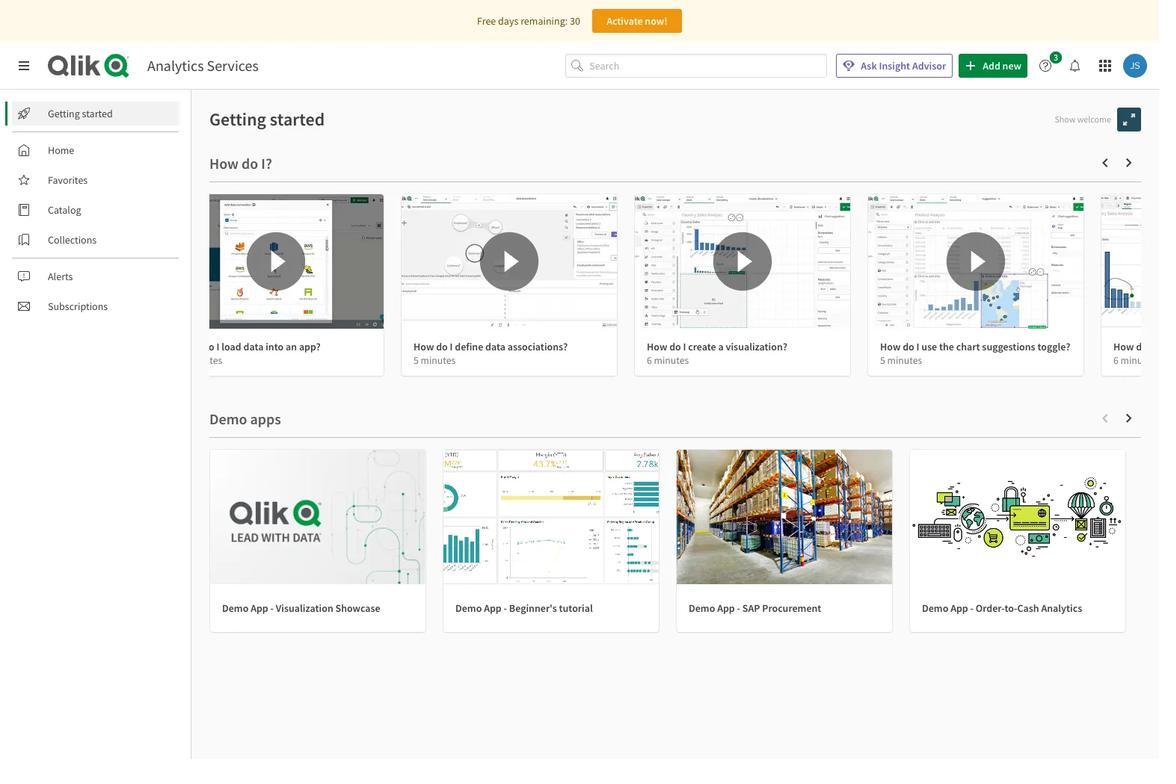 Task type: describe. For each thing, give the bounding box(es) containing it.
ask
[[861, 59, 877, 73]]

searchbar element
[[566, 54, 827, 78]]

procurement
[[762, 602, 822, 616]]

how for how do i load data into an app?
[[180, 340, 201, 354]]

sap
[[743, 602, 760, 616]]

free
[[477, 14, 496, 28]]

how for how do i create a visualization?
[[647, 340, 667, 354]]

- for beginner's
[[504, 602, 507, 616]]

demo for demo app - sap procurement
[[689, 602, 715, 616]]

visualization
[[276, 602, 333, 616]]

3
[[1054, 52, 1058, 63]]

minutes inside how do i load data into an app? 7 minutes
[[187, 355, 222, 367]]

do for in
[[1136, 340, 1148, 354]]

how do i interact with visualizations? image
[[1102, 194, 1159, 329]]

- for visualization
[[270, 602, 274, 616]]

tutorial
[[559, 602, 593, 616]]

- for order-
[[971, 602, 974, 616]]

i for create
[[683, 340, 686, 354]]

subscriptions
[[48, 300, 108, 313]]

minutes inside how do i use the chart suggestions toggle? 5 minutes
[[888, 355, 922, 367]]

i for load
[[217, 340, 220, 354]]

how do i define data associations? element
[[414, 340, 568, 354]]

how for how do i use the chart suggestions toggle?
[[880, 340, 901, 354]]

collections
[[48, 233, 97, 247]]

how do i create a visualization? 6 minutes
[[647, 340, 788, 367]]

days
[[498, 14, 519, 28]]

data for into
[[243, 340, 264, 354]]

how do i load data into an app? image
[[168, 194, 384, 329]]

do for create
[[670, 340, 681, 354]]

how do i use the chart suggestions toggle? image
[[868, 194, 1084, 329]]

now!
[[645, 14, 668, 28]]

demo app - visualization showcase
[[222, 602, 380, 616]]

welcome
[[1078, 114, 1112, 125]]

collections link
[[12, 228, 180, 252]]

use
[[922, 340, 937, 354]]

add new
[[983, 59, 1022, 73]]

5 inside how do i define data associations? 5 minutes
[[414, 355, 419, 367]]

show
[[1055, 114, 1076, 125]]

started inside getting started link
[[82, 107, 113, 120]]

do for load
[[203, 340, 214, 354]]

favorites link
[[12, 168, 180, 192]]

chart
[[956, 340, 980, 354]]

order-
[[976, 602, 1005, 616]]

data for associations?
[[485, 340, 506, 354]]

demo app - visualization showcase image
[[210, 450, 426, 585]]

visualization?
[[726, 340, 788, 354]]

into
[[266, 340, 284, 354]]

add
[[983, 59, 1001, 73]]

activate now!
[[607, 14, 668, 28]]

jacob simon image
[[1123, 54, 1147, 78]]

how do i in 6 minutes
[[1114, 340, 1159, 367]]

demo for demo app - beginner's tutorial
[[456, 602, 482, 616]]

load
[[222, 340, 241, 354]]

getting inside getting started main content
[[209, 108, 266, 131]]

associations?
[[508, 340, 568, 354]]

how do i interact with visualizations? element
[[1114, 340, 1159, 354]]

new
[[1003, 59, 1022, 73]]

app for order-
[[951, 602, 968, 616]]

how do i use the chart suggestions toggle? 5 minutes
[[880, 340, 1071, 367]]

demo app - order-to-cash analytics
[[922, 602, 1083, 616]]

favorites
[[48, 174, 88, 187]]

started inside getting started main content
[[270, 108, 325, 131]]

how for how do i in
[[1114, 340, 1134, 354]]

i for in
[[1150, 340, 1153, 354]]

- for sap
[[737, 602, 741, 616]]

minutes inside 'how do i create a visualization? 6 minutes'
[[654, 355, 689, 367]]

create
[[688, 340, 716, 354]]

30
[[570, 14, 580, 28]]

activate
[[607, 14, 643, 28]]

demo app - sap procurement image
[[677, 450, 892, 585]]

home link
[[12, 138, 180, 162]]

do for use
[[903, 340, 915, 354]]

getting started inside navigation pane element
[[48, 107, 113, 120]]

i for define
[[450, 340, 453, 354]]

how do i load data into an app? 7 minutes
[[180, 340, 321, 367]]

to-
[[1005, 602, 1018, 616]]



Task type: vqa. For each thing, say whether or not it's contained in the screenshot.


Task type: locate. For each thing, give the bounding box(es) containing it.
how inside 'how do i create a visualization? 6 minutes'
[[647, 340, 667, 354]]

how do i create a visualization? image
[[635, 194, 850, 329]]

app
[[251, 602, 268, 616], [484, 602, 502, 616], [717, 602, 735, 616], [951, 602, 968, 616]]

Search text field
[[590, 54, 827, 78]]

how left create
[[647, 340, 667, 354]]

how
[[180, 340, 201, 354], [414, 340, 434, 354], [647, 340, 667, 354], [880, 340, 901, 354], [1114, 340, 1134, 354]]

app left sap
[[717, 602, 735, 616]]

demo app - beginner's tutorial image
[[444, 450, 659, 585]]

data right 'define'
[[485, 340, 506, 354]]

5 i from the left
[[1150, 340, 1153, 354]]

1 horizontal spatial analytics
[[1041, 602, 1083, 616]]

0 horizontal spatial getting
[[48, 107, 80, 120]]

analytics services element
[[147, 56, 259, 75]]

2 app from the left
[[484, 602, 502, 616]]

how inside how do i use the chart suggestions toggle? 5 minutes
[[880, 340, 901, 354]]

1 app from the left
[[251, 602, 268, 616]]

i for use
[[917, 340, 920, 354]]

alerts link
[[12, 265, 180, 289]]

2 minutes from the left
[[421, 355, 456, 367]]

2 data from the left
[[485, 340, 506, 354]]

do left load
[[203, 340, 214, 354]]

getting started down services
[[209, 108, 325, 131]]

i left 'define'
[[450, 340, 453, 354]]

6
[[647, 355, 652, 367], [1114, 355, 1119, 367]]

1 vertical spatial analytics
[[1041, 602, 1083, 616]]

home
[[48, 144, 74, 157]]

how do i load data into an app? element
[[180, 340, 321, 354]]

remaining:
[[521, 14, 568, 28]]

1 do from the left
[[203, 340, 214, 354]]

3 how from the left
[[647, 340, 667, 354]]

minutes down how do i interact with visualizations? element
[[1121, 355, 1156, 367]]

how inside how do i load data into an app? 7 minutes
[[180, 340, 201, 354]]

app?
[[299, 340, 321, 354]]

how for how do i define data associations?
[[414, 340, 434, 354]]

i left create
[[683, 340, 686, 354]]

insight
[[879, 59, 910, 73]]

demo
[[222, 602, 249, 616], [456, 602, 482, 616], [689, 602, 715, 616], [922, 602, 949, 616]]

services
[[207, 56, 259, 75]]

do left in
[[1136, 340, 1148, 354]]

-
[[270, 602, 274, 616], [504, 602, 507, 616], [737, 602, 741, 616], [971, 602, 974, 616]]

how inside how do i define data associations? 5 minutes
[[414, 340, 434, 354]]

how do i define data associations? 5 minutes
[[414, 340, 568, 367]]

in
[[1155, 340, 1159, 354]]

6 down how do i interact with visualizations? element
[[1114, 355, 1119, 367]]

i inside 'how do i create a visualization? 6 minutes'
[[683, 340, 686, 354]]

1 how from the left
[[180, 340, 201, 354]]

show welcome image
[[1123, 114, 1135, 126]]

3 button
[[1034, 52, 1067, 78]]

data
[[243, 340, 264, 354], [485, 340, 506, 354]]

2 demo from the left
[[456, 602, 482, 616]]

alerts
[[48, 270, 73, 283]]

i left use
[[917, 340, 920, 354]]

0 horizontal spatial started
[[82, 107, 113, 120]]

getting started
[[48, 107, 113, 120], [209, 108, 325, 131]]

7
[[180, 355, 185, 367]]

do left 'define'
[[436, 340, 448, 354]]

how do i define data associations? image
[[402, 194, 617, 329]]

3 app from the left
[[717, 602, 735, 616]]

i left load
[[217, 340, 220, 354]]

0 horizontal spatial data
[[243, 340, 264, 354]]

demo app - beginner's tutorial
[[456, 602, 593, 616]]

i inside how do i use the chart suggestions toggle? 5 minutes
[[917, 340, 920, 354]]

5 minutes from the left
[[1121, 355, 1156, 367]]

demo left sap
[[689, 602, 715, 616]]

- left sap
[[737, 602, 741, 616]]

i inside how do i in 6 minutes
[[1150, 340, 1153, 354]]

0 horizontal spatial getting started
[[48, 107, 113, 120]]

getting up home at the left of the page
[[48, 107, 80, 120]]

1 horizontal spatial 5
[[880, 355, 885, 367]]

cash
[[1018, 602, 1039, 616]]

4 do from the left
[[903, 340, 915, 354]]

4 demo from the left
[[922, 602, 949, 616]]

do left use
[[903, 340, 915, 354]]

2 5 from the left
[[880, 355, 885, 367]]

data inside how do i load data into an app? 7 minutes
[[243, 340, 264, 354]]

catalog link
[[12, 198, 180, 222]]

getting
[[48, 107, 80, 120], [209, 108, 266, 131]]

catalog
[[48, 203, 81, 217]]

1 data from the left
[[243, 340, 264, 354]]

1 minutes from the left
[[187, 355, 222, 367]]

define
[[455, 340, 483, 354]]

analytics right the cash in the bottom of the page
[[1041, 602, 1083, 616]]

app for beginner's
[[484, 602, 502, 616]]

getting started link
[[12, 102, 180, 126]]

show welcome
[[1055, 114, 1112, 125]]

- left the beginner's
[[504, 602, 507, 616]]

getting started up the home link
[[48, 107, 113, 120]]

how up 7
[[180, 340, 201, 354]]

2 i from the left
[[450, 340, 453, 354]]

i inside how do i load data into an app? 7 minutes
[[217, 340, 220, 354]]

i inside how do i define data associations? 5 minutes
[[450, 340, 453, 354]]

close sidebar menu image
[[18, 60, 30, 72]]

5
[[414, 355, 419, 367], [880, 355, 885, 367]]

how left use
[[880, 340, 901, 354]]

showcase
[[335, 602, 380, 616]]

minutes
[[187, 355, 222, 367], [421, 355, 456, 367], [654, 355, 689, 367], [888, 355, 922, 367], [1121, 355, 1156, 367]]

minutes inside how do i in 6 minutes
[[1121, 355, 1156, 367]]

3 minutes from the left
[[654, 355, 689, 367]]

analytics services
[[147, 56, 259, 75]]

i
[[217, 340, 220, 354], [450, 340, 453, 354], [683, 340, 686, 354], [917, 340, 920, 354], [1150, 340, 1153, 354]]

a
[[718, 340, 724, 354]]

do inside how do i define data associations? 5 minutes
[[436, 340, 448, 354]]

getting inside getting started link
[[48, 107, 80, 120]]

demo for demo app - visualization showcase
[[222, 602, 249, 616]]

getting started inside main content
[[209, 108, 325, 131]]

app left the beginner's
[[484, 602, 502, 616]]

3 - from the left
[[737, 602, 741, 616]]

data left into
[[243, 340, 264, 354]]

minutes down use
[[888, 355, 922, 367]]

0 horizontal spatial analytics
[[147, 56, 204, 75]]

ask insight advisor button
[[836, 54, 953, 78]]

navigation pane element
[[0, 96, 191, 325]]

analytics
[[147, 56, 204, 75], [1041, 602, 1083, 616]]

demo app - sap procurement
[[689, 602, 822, 616]]

demo for demo app - order-to-cash analytics
[[922, 602, 949, 616]]

- left the visualization on the bottom
[[270, 602, 274, 616]]

6 down 'how do i create a visualization?' element
[[647, 355, 652, 367]]

2 do from the left
[[436, 340, 448, 354]]

do for define
[[436, 340, 448, 354]]

2 - from the left
[[504, 602, 507, 616]]

do inside how do i load data into an app? 7 minutes
[[203, 340, 214, 354]]

suggestions
[[982, 340, 1036, 354]]

1 - from the left
[[270, 602, 274, 616]]

app left the visualization on the bottom
[[251, 602, 268, 616]]

beginner's
[[509, 602, 557, 616]]

demo app - order-to-cash analytics image
[[910, 450, 1126, 585]]

1 horizontal spatial getting
[[209, 108, 266, 131]]

toggle?
[[1038, 340, 1071, 354]]

started
[[82, 107, 113, 120], [270, 108, 325, 131]]

analytics inside getting started main content
[[1041, 602, 1083, 616]]

3 i from the left
[[683, 340, 686, 354]]

how inside how do i in 6 minutes
[[1114, 340, 1134, 354]]

3 do from the left
[[670, 340, 681, 354]]

4 how from the left
[[880, 340, 901, 354]]

4 i from the left
[[917, 340, 920, 354]]

subscriptions link
[[12, 295, 180, 319]]

ask insight advisor
[[861, 59, 946, 73]]

activate now! link
[[592, 9, 682, 33]]

0 horizontal spatial 5
[[414, 355, 419, 367]]

5 inside how do i use the chart suggestions toggle? 5 minutes
[[880, 355, 885, 367]]

app for visualization
[[251, 602, 268, 616]]

6 inside 'how do i create a visualization? 6 minutes'
[[647, 355, 652, 367]]

demo left order-
[[922, 602, 949, 616]]

minutes inside how do i define data associations? 5 minutes
[[421, 355, 456, 367]]

free days remaining: 30
[[477, 14, 580, 28]]

5 how from the left
[[1114, 340, 1134, 354]]

demo left the beginner's
[[456, 602, 482, 616]]

i left in
[[1150, 340, 1153, 354]]

0 horizontal spatial 6
[[647, 355, 652, 367]]

1 demo from the left
[[222, 602, 249, 616]]

1 horizontal spatial getting started
[[209, 108, 325, 131]]

minutes down 'define'
[[421, 355, 456, 367]]

getting started main content
[[0, 90, 1159, 760]]

1 horizontal spatial data
[[485, 340, 506, 354]]

1 5 from the left
[[414, 355, 419, 367]]

do left create
[[670, 340, 681, 354]]

app left order-
[[951, 602, 968, 616]]

0 vertical spatial analytics
[[147, 56, 204, 75]]

minutes right 7
[[187, 355, 222, 367]]

1 horizontal spatial started
[[270, 108, 325, 131]]

how left in
[[1114, 340, 1134, 354]]

4 app from the left
[[951, 602, 968, 616]]

how left 'define'
[[414, 340, 434, 354]]

6 inside how do i in 6 minutes
[[1114, 355, 1119, 367]]

the
[[939, 340, 954, 354]]

do inside how do i use the chart suggestions toggle? 5 minutes
[[903, 340, 915, 354]]

getting down services
[[209, 108, 266, 131]]

- left order-
[[971, 602, 974, 616]]

1 horizontal spatial 6
[[1114, 355, 1119, 367]]

1 i from the left
[[217, 340, 220, 354]]

3 demo from the left
[[689, 602, 715, 616]]

do inside 'how do i create a visualization? 6 minutes'
[[670, 340, 681, 354]]

how do i use the chart suggestions toggle? element
[[880, 340, 1071, 354]]

analytics left services
[[147, 56, 204, 75]]

do inside how do i in 6 minutes
[[1136, 340, 1148, 354]]

data inside how do i define data associations? 5 minutes
[[485, 340, 506, 354]]

1 6 from the left
[[647, 355, 652, 367]]

how do i create a visualization? element
[[647, 340, 788, 354]]

5 do from the left
[[1136, 340, 1148, 354]]

app for sap
[[717, 602, 735, 616]]

minutes down create
[[654, 355, 689, 367]]

do
[[203, 340, 214, 354], [436, 340, 448, 354], [670, 340, 681, 354], [903, 340, 915, 354], [1136, 340, 1148, 354]]

an
[[286, 340, 297, 354]]

demo left the visualization on the bottom
[[222, 602, 249, 616]]

4 minutes from the left
[[888, 355, 922, 367]]

advisor
[[912, 59, 946, 73]]

add new button
[[959, 54, 1028, 78]]

4 - from the left
[[971, 602, 974, 616]]

2 how from the left
[[414, 340, 434, 354]]

2 6 from the left
[[1114, 355, 1119, 367]]



